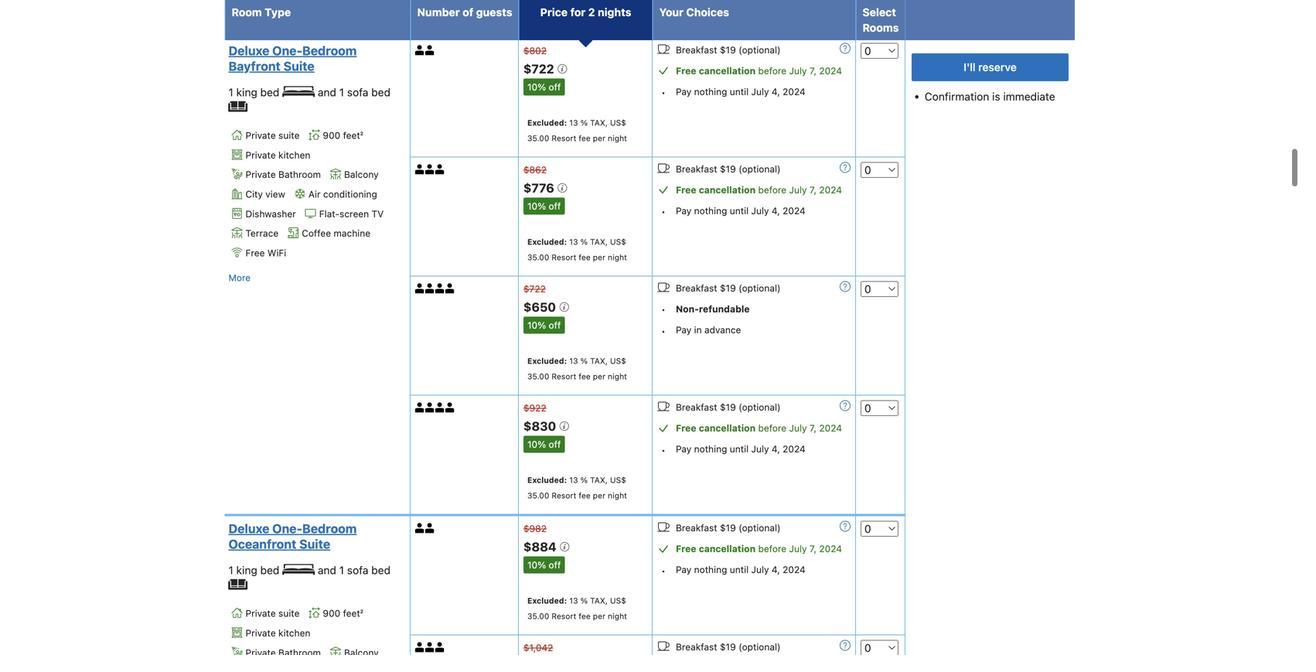 Task type: describe. For each thing, give the bounding box(es) containing it.
1 before from the top
[[758, 65, 787, 76]]

2 $722 from the top
[[524, 283, 546, 294]]

tv
[[372, 208, 384, 219]]

is
[[993, 90, 1001, 103]]

3 free cancellation before july 7, 2024 from the top
[[676, 423, 842, 434]]

1 up couch image
[[229, 564, 233, 577]]

4 $19 from the top
[[720, 402, 736, 413]]

resort for $830
[[552, 491, 577, 500]]

per for $776
[[593, 252, 606, 262]]

1 kitchen from the top
[[278, 149, 311, 160]]

confirmation is immediate
[[925, 90, 1056, 103]]

choices
[[686, 6, 729, 19]]

1 7, from the top
[[810, 65, 817, 76]]

coffee machine
[[302, 228, 371, 239]]

1 feet² from the top
[[343, 130, 363, 141]]

per for $722
[[593, 133, 606, 143]]

1 $722 from the top
[[524, 62, 557, 76]]

1 tax, from the top
[[590, 0, 608, 6]]

couch image
[[229, 579, 247, 590]]

2 pay nothing until july 4, 2024 from the top
[[676, 205, 806, 216]]

4 before from the top
[[758, 543, 787, 554]]

i'll reserve
[[964, 61, 1017, 73]]

bedroom for deluxe one-bedroom bayfront suite
[[302, 43, 357, 58]]

2 (optional) from the top
[[739, 163, 781, 174]]

4 7, from the top
[[810, 543, 817, 554]]

6 $19 from the top
[[720, 642, 736, 652]]

35.00 for $830
[[527, 491, 549, 500]]

2 feet² from the top
[[343, 608, 363, 619]]

$650
[[524, 300, 559, 315]]

nights
[[598, 6, 632, 19]]

1 king bed for oceanfront
[[229, 564, 282, 577]]

flat-
[[319, 208, 340, 219]]

bed down "bayfront"
[[260, 86, 279, 98]]

fee for $884
[[579, 611, 591, 621]]

2 private kitchen from the top
[[246, 628, 311, 638]]

select rooms
[[863, 6, 899, 34]]

1 • from the top
[[661, 87, 666, 98]]

35.00 for $884
[[527, 611, 549, 621]]

4 (optional) from the top
[[739, 402, 781, 413]]

1 13 % tax, us$ 35.00 resort fee per night from the top
[[527, 0, 627, 22]]

2 before from the top
[[758, 184, 787, 195]]

4 pay nothing until july 4, 2024 from the top
[[676, 564, 806, 575]]

of
[[463, 6, 474, 19]]

10% for $884
[[527, 560, 546, 570]]

3 • from the top
[[661, 304, 666, 315]]

pay for $650
[[676, 324, 692, 335]]

6 • from the top
[[661, 565, 666, 576]]

1 more details on meals and payment options image from the top
[[840, 43, 851, 54]]

tax, for $884
[[590, 596, 608, 605]]

13 % tax, us$ 35.00 resort fee per night for $650
[[527, 356, 627, 381]]

screen
[[340, 208, 369, 219]]

13 % tax, us$ 35.00 resort fee per night for $830
[[527, 475, 627, 500]]

4 4, from the top
[[772, 564, 780, 575]]

3 4, from the top
[[772, 444, 780, 454]]

sofa for deluxe one-bedroom oceanfront suite
[[347, 564, 369, 577]]

1 $19 from the top
[[720, 44, 736, 55]]

couch image
[[229, 101, 247, 112]]

3 until from the top
[[730, 444, 749, 454]]

night for $650
[[608, 372, 627, 381]]

fee for $830
[[579, 491, 591, 500]]

1 private kitchen from the top
[[246, 149, 311, 160]]

resort for $884
[[552, 611, 577, 621]]

6 breakfast $19 (optional) from the top
[[676, 642, 781, 652]]

room
[[232, 6, 262, 19]]

1 nothing from the top
[[694, 86, 727, 97]]

$1,042
[[524, 642, 553, 653]]

view
[[266, 189, 285, 200]]

deluxe one-bedroom oceanfront suite link
[[229, 521, 401, 552]]

bed down deluxe one-bedroom oceanfront suite link
[[371, 564, 391, 577]]

1 per from the top
[[593, 13, 606, 22]]

type
[[265, 6, 291, 19]]

us$ for $830
[[610, 475, 626, 485]]

number
[[417, 6, 460, 19]]

% for $650
[[581, 356, 588, 365]]

us$ for $776
[[610, 237, 626, 246]]

1 until from the top
[[730, 86, 749, 97]]

excluded: for $650
[[527, 356, 567, 365]]

1 pay nothing until july 4, 2024 from the top
[[676, 86, 806, 97]]

2 7, from the top
[[810, 184, 817, 195]]

tax, for $650
[[590, 356, 608, 365]]

king for deluxe one-bedroom bayfront suite
[[236, 86, 257, 98]]

1 breakfast from the top
[[676, 44, 717, 55]]

bedroom for deluxe one-bedroom oceanfront suite
[[302, 521, 357, 536]]

6 breakfast from the top
[[676, 642, 717, 652]]

room type
[[232, 6, 291, 19]]

guests
[[476, 6, 513, 19]]

non-refundable
[[676, 304, 750, 314]]

5 private from the top
[[246, 628, 276, 638]]

2 suite from the top
[[278, 608, 300, 619]]

10% off. you're getting a reduced rate because this property is offering a discount.. element for $722
[[524, 78, 565, 95]]

1 private suite from the top
[[246, 130, 300, 141]]

2 900 feet² from the top
[[323, 608, 363, 619]]

3 $19 from the top
[[720, 283, 736, 293]]

10% off for $776
[[527, 201, 561, 211]]

wifi
[[268, 248, 286, 258]]

immediate
[[1004, 90, 1056, 103]]

13 for $722
[[569, 118, 578, 127]]

2 breakfast $19 (optional) from the top
[[676, 163, 781, 174]]

off for $776
[[549, 201, 561, 211]]

2 kitchen from the top
[[278, 628, 311, 638]]

1 private from the top
[[246, 130, 276, 141]]

city
[[246, 189, 263, 200]]

off for $884
[[549, 560, 561, 570]]

conditioning
[[323, 189, 377, 200]]

$862
[[524, 164, 547, 175]]

1 pay from the top
[[676, 86, 692, 97]]

3 nothing from the top
[[694, 444, 727, 454]]

5 pay from the top
[[676, 564, 692, 575]]

10% for $650
[[527, 320, 546, 331]]

1 suite from the top
[[278, 130, 300, 141]]

terrace
[[246, 228, 279, 239]]

more details on meals and payment options image for $830
[[840, 400, 851, 411]]

2 nothing from the top
[[694, 205, 727, 216]]

2 until from the top
[[730, 205, 749, 216]]

your
[[659, 6, 684, 19]]

one- for oceanfront
[[272, 521, 302, 536]]

dishwasher
[[246, 208, 296, 219]]

one- for bayfront
[[272, 43, 302, 58]]

fee for $722
[[579, 133, 591, 143]]

night for $884
[[608, 611, 627, 621]]

excluded: for $830
[[527, 475, 567, 485]]

night for $830
[[608, 491, 627, 500]]

6 (optional) from the top
[[739, 642, 781, 652]]

3 7, from the top
[[810, 423, 817, 434]]

1 fee from the top
[[579, 13, 591, 22]]

2 $19 from the top
[[720, 163, 736, 174]]

1 night from the top
[[608, 13, 627, 22]]

3 breakfast from the top
[[676, 283, 717, 293]]

1 resort from the top
[[552, 13, 577, 22]]

4 • from the top
[[661, 325, 666, 336]]

number of guests
[[417, 6, 513, 19]]

resort for $776
[[552, 252, 577, 262]]

1 % from the top
[[581, 0, 588, 6]]

king for deluxe one-bedroom oceanfront suite
[[236, 564, 257, 577]]

3 pay nothing until july 4, 2024 from the top
[[676, 444, 806, 454]]

flat-screen tv
[[319, 208, 384, 219]]

confirmation
[[925, 90, 990, 103]]

off for $650
[[549, 320, 561, 331]]

oceanfront
[[229, 537, 296, 551]]

$802
[[524, 45, 547, 56]]

1 (optional) from the top
[[739, 44, 781, 55]]

3 (optional) from the top
[[739, 283, 781, 293]]

4 until from the top
[[730, 564, 749, 575]]

1 more details on meals and payment options image from the top
[[840, 162, 851, 173]]

free wifi
[[246, 248, 286, 258]]

10% off for $830
[[527, 439, 561, 450]]

1 4, from the top
[[772, 86, 780, 97]]

10% off. you're getting a reduced rate because this property is offering a discount.. element for $776
[[524, 198, 565, 215]]

i'll reserve button
[[912, 53, 1069, 81]]

machine
[[334, 228, 371, 239]]

13 for $830
[[569, 475, 578, 485]]

1 900 from the top
[[323, 130, 340, 141]]

1 900 feet² from the top
[[323, 130, 363, 141]]

5 • from the top
[[661, 445, 666, 455]]

4 breakfast $19 (optional) from the top
[[676, 402, 781, 413]]

bathroom
[[278, 169, 321, 180]]

us$ for $884
[[610, 596, 626, 605]]

fee for $650
[[579, 372, 591, 381]]

refundable
[[699, 304, 750, 314]]

1 sofa bed for deluxe one-bedroom bayfront suite
[[339, 86, 391, 98]]

rooms
[[863, 21, 899, 34]]

per for $650
[[593, 372, 606, 381]]

for
[[570, 6, 586, 19]]

3 before from the top
[[758, 423, 787, 434]]

$884
[[524, 540, 560, 554]]

3 more details on meals and payment options image from the top
[[840, 640, 851, 651]]

suite for bayfront
[[284, 59, 315, 73]]



Task type: locate. For each thing, give the bounding box(es) containing it.
10% off down $776
[[527, 201, 561, 211]]

35.00 for $776
[[527, 252, 549, 262]]

1 king bed up couch image
[[229, 564, 282, 577]]

13 % tax, us$ 35.00 resort fee per night for $776
[[527, 237, 627, 262]]

0 vertical spatial private kitchen
[[246, 149, 311, 160]]

1 vertical spatial private suite
[[246, 608, 300, 619]]

1 deluxe from the top
[[229, 43, 269, 58]]

air conditioning
[[309, 189, 377, 200]]

tax,
[[590, 0, 608, 6], [590, 118, 608, 127], [590, 237, 608, 246], [590, 356, 608, 365], [590, 475, 608, 485], [590, 596, 608, 605]]

breakfast $19 (optional)
[[676, 44, 781, 55], [676, 163, 781, 174], [676, 283, 781, 293], [676, 402, 781, 413], [676, 522, 781, 533], [676, 642, 781, 652]]

13 for $776
[[569, 237, 578, 246]]

10% off
[[527, 82, 561, 92], [527, 201, 561, 211], [527, 320, 561, 331], [527, 439, 561, 450], [527, 560, 561, 570]]

5 breakfast from the top
[[676, 522, 717, 533]]

cancellation
[[699, 65, 756, 76], [699, 184, 756, 195], [699, 423, 756, 434], [699, 543, 756, 554]]

deluxe
[[229, 43, 269, 58], [229, 521, 269, 536]]

private
[[246, 130, 276, 141], [246, 149, 276, 160], [246, 169, 276, 180], [246, 608, 276, 619], [246, 628, 276, 638]]

1 vertical spatial $722
[[524, 283, 546, 294]]

cancellation for 2nd more details on meals and payment options image from the bottom
[[699, 543, 756, 554]]

0 vertical spatial $722
[[524, 62, 557, 76]]

excluded: up the $922
[[527, 356, 567, 365]]

private kitchen
[[246, 149, 311, 160], [246, 628, 311, 638]]

4 13 % tax, us$ 35.00 resort fee per night from the top
[[527, 356, 627, 381]]

deluxe one-bedroom bayfront suite
[[229, 43, 357, 73]]

1 vertical spatial king
[[236, 564, 257, 577]]

off down $776
[[549, 201, 561, 211]]

2 4, from the top
[[772, 205, 780, 216]]

5 $19 from the top
[[720, 522, 736, 533]]

off down $650 in the top left of the page
[[549, 320, 561, 331]]

and for deluxe one-bedroom oceanfront suite
[[318, 564, 339, 577]]

3 10% off. you're getting a reduced rate because this property is offering a discount.. element from the top
[[524, 317, 565, 334]]

1 up couch icon
[[229, 86, 233, 98]]

in
[[694, 324, 702, 335]]

deluxe up "bayfront"
[[229, 43, 269, 58]]

4 off from the top
[[549, 439, 561, 450]]

bed down deluxe one-bedroom bayfront suite link
[[371, 86, 391, 98]]

$776
[[524, 181, 557, 195]]

off for $830
[[549, 439, 561, 450]]

3 breakfast $19 (optional) from the top
[[676, 283, 781, 293]]

1 sofa bed
[[339, 86, 391, 98], [339, 564, 391, 577]]

10% off for $884
[[527, 560, 561, 570]]

per for $884
[[593, 611, 606, 621]]

excluded: up $862
[[527, 118, 567, 127]]

1 sofa bed down deluxe one-bedroom oceanfront suite link
[[339, 564, 391, 577]]

5 10% off. you're getting a reduced rate because this property is offering a discount.. element from the top
[[524, 557, 565, 574]]

1 vertical spatial 1 king bed
[[229, 564, 282, 577]]

suite
[[284, 59, 315, 73], [299, 537, 330, 551]]

feet²
[[343, 130, 363, 141], [343, 608, 363, 619]]

1 sofa bed for deluxe one-bedroom oceanfront suite
[[339, 564, 391, 577]]

3 10% from the top
[[527, 320, 546, 331]]

and down deluxe one-bedroom bayfront suite link
[[318, 86, 339, 98]]

1 down deluxe one-bedroom oceanfront suite link
[[339, 564, 344, 577]]

13
[[569, 0, 578, 6], [569, 118, 578, 127], [569, 237, 578, 246], [569, 356, 578, 365], [569, 475, 578, 485], [569, 596, 578, 605]]

10% down $802
[[527, 82, 546, 92]]

4 breakfast from the top
[[676, 402, 717, 413]]

4 nothing from the top
[[694, 564, 727, 575]]

us$
[[610, 0, 626, 6], [610, 118, 626, 127], [610, 237, 626, 246], [610, 356, 626, 365], [610, 475, 626, 485], [610, 596, 626, 605]]

0 vertical spatial suite
[[278, 130, 300, 141]]

900 feet²
[[323, 130, 363, 141], [323, 608, 363, 619]]

tax, for $776
[[590, 237, 608, 246]]

5 tax, from the top
[[590, 475, 608, 485]]

% for $884
[[581, 596, 588, 605]]

10% off down $830
[[527, 439, 561, 450]]

1 vertical spatial one-
[[272, 521, 302, 536]]

$830
[[524, 419, 559, 434]]

2 • from the top
[[661, 206, 666, 217]]

cancellation for 3rd more details on meals and payment options image from the bottom of the page
[[699, 184, 756, 195]]

0 vertical spatial 1 king bed
[[229, 86, 282, 98]]

4 night from the top
[[608, 372, 627, 381]]

bedroom inside deluxe one-bedroom oceanfront suite
[[302, 521, 357, 536]]

resort up $776
[[552, 133, 577, 143]]

1 down deluxe one-bedroom bayfront suite link
[[339, 86, 344, 98]]

1 vertical spatial and
[[318, 564, 339, 577]]

13 for $650
[[569, 356, 578, 365]]

sofa down deluxe one-bedroom bayfront suite link
[[347, 86, 369, 98]]

excluded: for $776
[[527, 237, 567, 246]]

2
[[588, 6, 595, 19]]

king up couch image
[[236, 564, 257, 577]]

5 fee from the top
[[579, 491, 591, 500]]

10% off. you're getting a reduced rate because this property is offering a discount.. element down $802
[[524, 78, 565, 95]]

free cancellation before july 7, 2024
[[676, 65, 842, 76], [676, 184, 842, 195], [676, 423, 842, 434], [676, 543, 842, 554]]

suite right "bayfront"
[[284, 59, 315, 73]]

10% off. you're getting a reduced rate because this property is offering a discount.. element down $884
[[524, 557, 565, 574]]

price for 2 nights
[[540, 6, 632, 19]]

6 13 from the top
[[569, 596, 578, 605]]

1 vertical spatial feet²
[[343, 608, 363, 619]]

$722 up $650 in the top left of the page
[[524, 283, 546, 294]]

5 10% from the top
[[527, 560, 546, 570]]

0 vertical spatial more details on meals and payment options image
[[840, 162, 851, 173]]

6 per from the top
[[593, 611, 606, 621]]

off down price
[[549, 82, 561, 92]]

excluded: down $776
[[527, 237, 567, 246]]

4,
[[772, 86, 780, 97], [772, 205, 780, 216], [772, 444, 780, 454], [772, 564, 780, 575]]

2 deluxe from the top
[[229, 521, 269, 536]]

$722
[[524, 62, 557, 76], [524, 283, 546, 294]]

0 vertical spatial one-
[[272, 43, 302, 58]]

bedroom inside deluxe one-bedroom bayfront suite
[[302, 43, 357, 58]]

0 vertical spatial bedroom
[[302, 43, 357, 58]]

and down deluxe one-bedroom oceanfront suite link
[[318, 564, 339, 577]]

night for $722
[[608, 133, 627, 143]]

3 fee from the top
[[579, 252, 591, 262]]

3 35.00 from the top
[[527, 252, 549, 262]]

2 1 sofa bed from the top
[[339, 564, 391, 577]]

2 breakfast from the top
[[676, 163, 717, 174]]

$922
[[524, 403, 547, 413]]

resort up $1,042 at the left of the page
[[552, 611, 577, 621]]

off down $884
[[549, 560, 561, 570]]

2 resort from the top
[[552, 133, 577, 143]]

july
[[789, 65, 807, 76], [751, 86, 769, 97], [789, 184, 807, 195], [751, 205, 769, 216], [789, 423, 807, 434], [751, 444, 769, 454], [789, 543, 807, 554], [751, 564, 769, 575]]

6 tax, from the top
[[590, 596, 608, 605]]

5 13 % tax, us$ 35.00 resort fee per night from the top
[[527, 475, 627, 500]]

private bathroom
[[246, 169, 321, 180]]

10% off down $650 in the top left of the page
[[527, 320, 561, 331]]

10% down $830
[[527, 439, 546, 450]]

5 breakfast $19 (optional) from the top
[[676, 522, 781, 533]]

1 free cancellation before july 7, 2024 from the top
[[676, 65, 842, 76]]

deluxe up oceanfront
[[229, 521, 269, 536]]

per
[[593, 13, 606, 22], [593, 133, 606, 143], [593, 252, 606, 262], [593, 372, 606, 381], [593, 491, 606, 500], [593, 611, 606, 621]]

us$ for $650
[[610, 356, 626, 365]]

one- up oceanfront
[[272, 521, 302, 536]]

% for $776
[[581, 237, 588, 246]]

1 vertical spatial kitchen
[[278, 628, 311, 638]]

2 more details on meals and payment options image from the top
[[840, 521, 851, 532]]

deluxe one-bedroom bayfront suite link
[[229, 43, 401, 74]]

4 free cancellation before july 7, 2024 from the top
[[676, 543, 842, 554]]

0 vertical spatial 1 sofa bed
[[339, 86, 391, 98]]

excluded: up $982 at the left
[[527, 475, 567, 485]]

0 vertical spatial feet²
[[343, 130, 363, 141]]

1 king from the top
[[236, 86, 257, 98]]

advance
[[705, 324, 741, 335]]

0 vertical spatial suite
[[284, 59, 315, 73]]

2 private from the top
[[246, 149, 276, 160]]

tax, for $722
[[590, 118, 608, 127]]

your choices
[[659, 6, 729, 19]]

$722 down $802
[[524, 62, 557, 76]]

resort for $650
[[552, 372, 577, 381]]

one- up "bayfront"
[[272, 43, 302, 58]]

10% for $722
[[527, 82, 546, 92]]

1 king bed for bayfront
[[229, 86, 282, 98]]

10% off down $802
[[527, 82, 561, 92]]

1 35.00 from the top
[[527, 13, 549, 22]]

10% off. you're getting a reduced rate because this property is offering a discount.. element down $776
[[524, 198, 565, 215]]

$982
[[524, 523, 547, 534]]

balcony
[[344, 169, 379, 180]]

10% off. you're getting a reduced rate because this property is offering a discount.. element for $884
[[524, 557, 565, 574]]

10% off for $722
[[527, 82, 561, 92]]

0 vertical spatial deluxe
[[229, 43, 269, 58]]

excluded: for $884
[[527, 596, 567, 605]]

1 vertical spatial sofa
[[347, 564, 369, 577]]

before
[[758, 65, 787, 76], [758, 184, 787, 195], [758, 423, 787, 434], [758, 543, 787, 554]]

1 us$ from the top
[[610, 0, 626, 6]]

4 tax, from the top
[[590, 356, 608, 365]]

2 king from the top
[[236, 564, 257, 577]]

pay
[[676, 86, 692, 97], [676, 205, 692, 216], [676, 324, 692, 335], [676, 444, 692, 454], [676, 564, 692, 575]]

until
[[730, 86, 749, 97], [730, 205, 749, 216], [730, 444, 749, 454], [730, 564, 749, 575]]

and for deluxe one-bedroom bayfront suite
[[318, 86, 339, 98]]

3 private from the top
[[246, 169, 276, 180]]

private kitchen down couch image
[[246, 628, 311, 638]]

1 king bed
[[229, 86, 282, 98], [229, 564, 282, 577]]

more details on meals and payment options image for $650
[[840, 281, 851, 292]]

5 10% off from the top
[[527, 560, 561, 570]]

0 vertical spatial king
[[236, 86, 257, 98]]

10% off for $650
[[527, 320, 561, 331]]

cancellation for 1st more details on meals and payment options icon
[[699, 65, 756, 76]]

10% for $830
[[527, 439, 546, 450]]

one- inside deluxe one-bedroom oceanfront suite
[[272, 521, 302, 536]]

4 10% off from the top
[[527, 439, 561, 450]]

2 1 king bed from the top
[[229, 564, 282, 577]]

0 vertical spatial more details on meals and payment options image
[[840, 43, 851, 54]]

king
[[236, 86, 257, 98], [236, 564, 257, 577]]

off down $830
[[549, 439, 561, 450]]

10% down $776
[[527, 201, 546, 211]]

excluded: up $1,042 at the left of the page
[[527, 596, 567, 605]]

7,
[[810, 65, 817, 76], [810, 184, 817, 195], [810, 423, 817, 434], [810, 543, 817, 554]]

0 vertical spatial private suite
[[246, 130, 300, 141]]

13 % tax, us$ 35.00 resort fee per night for $884
[[527, 596, 627, 621]]

1 vertical spatial 1 sofa bed
[[339, 564, 391, 577]]

deluxe one-bedroom oceanfront suite
[[229, 521, 357, 551]]

free
[[676, 65, 697, 76], [676, 184, 697, 195], [246, 248, 265, 258], [676, 423, 697, 434], [676, 543, 697, 554]]

1 vertical spatial private kitchen
[[246, 628, 311, 638]]

% for $830
[[581, 475, 588, 485]]

4 10% from the top
[[527, 439, 546, 450]]

2 % from the top
[[581, 118, 588, 127]]

35.00 up $862
[[527, 133, 549, 143]]

deluxe inside deluxe one-bedroom oceanfront suite
[[229, 521, 269, 536]]

suite inside deluxe one-bedroom oceanfront suite
[[299, 537, 330, 551]]

more link
[[229, 270, 251, 285]]

city view
[[246, 189, 285, 200]]

35.00 up $982 at the left
[[527, 491, 549, 500]]

cancellation for more details on meals and payment options icon associated with $830
[[699, 423, 756, 434]]

deluxe inside deluxe one-bedroom bayfront suite
[[229, 43, 269, 58]]

sofa down deluxe one-bedroom oceanfront suite link
[[347, 564, 369, 577]]

10%
[[527, 82, 546, 92], [527, 201, 546, 211], [527, 320, 546, 331], [527, 439, 546, 450], [527, 560, 546, 570]]

10% off. you're getting a reduced rate because this property is offering a discount.. element
[[524, 78, 565, 95], [524, 198, 565, 215], [524, 317, 565, 334], [524, 436, 565, 453], [524, 557, 565, 574]]

2 excluded: from the top
[[527, 237, 567, 246]]

2 fee from the top
[[579, 133, 591, 143]]

13 % tax, us$ 35.00 resort fee per night
[[527, 0, 627, 22], [527, 118, 627, 143], [527, 237, 627, 262], [527, 356, 627, 381], [527, 475, 627, 500], [527, 596, 627, 621]]

private suite up private bathroom
[[246, 130, 300, 141]]

5 night from the top
[[608, 491, 627, 500]]

10% off down $884
[[527, 560, 561, 570]]

more
[[229, 272, 251, 283]]

private suite down couch image
[[246, 608, 300, 619]]

pay for $830
[[676, 444, 692, 454]]

private kitchen up private bathroom
[[246, 149, 311, 160]]

2 more details on meals and payment options image from the top
[[840, 281, 851, 292]]

one- inside deluxe one-bedroom bayfront suite
[[272, 43, 302, 58]]

pay in advance
[[676, 324, 741, 335]]

excluded: for $722
[[527, 118, 567, 127]]

3 pay from the top
[[676, 324, 692, 335]]

sofa
[[347, 86, 369, 98], [347, 564, 369, 577]]

3 10% off from the top
[[527, 320, 561, 331]]

2 private suite from the top
[[246, 608, 300, 619]]

suite right oceanfront
[[299, 537, 330, 551]]

1 vertical spatial 900 feet²
[[323, 608, 363, 619]]

pay for $776
[[676, 205, 692, 216]]

13 for $884
[[569, 596, 578, 605]]

0 vertical spatial sofa
[[347, 86, 369, 98]]

0 vertical spatial 900
[[323, 130, 340, 141]]

2 tax, from the top
[[590, 118, 608, 127]]

1 vertical spatial more details on meals and payment options image
[[840, 281, 851, 292]]

1 13 from the top
[[569, 0, 578, 6]]

5 (optional) from the top
[[739, 522, 781, 533]]

occupancy image
[[425, 45, 435, 55], [415, 164, 425, 174], [425, 164, 435, 174], [415, 283, 425, 293], [445, 283, 455, 293], [415, 403, 425, 413], [425, 403, 435, 413], [415, 523, 425, 533]]

resort up $884
[[552, 491, 577, 500]]

suite down oceanfront
[[278, 608, 300, 619]]

2 vertical spatial more details on meals and payment options image
[[840, 640, 851, 651]]

off for $722
[[549, 82, 561, 92]]

resort up $830
[[552, 372, 577, 381]]

13 % tax, us$ 35.00 resort fee per night for $722
[[527, 118, 627, 143]]

suite for oceanfront
[[299, 537, 330, 551]]

suite
[[278, 130, 300, 141], [278, 608, 300, 619]]

2 13 % tax, us$ 35.00 resort fee per night from the top
[[527, 118, 627, 143]]

more details on meals and payment options image
[[840, 162, 851, 173], [840, 521, 851, 532], [840, 640, 851, 651]]

3 us$ from the top
[[610, 237, 626, 246]]

occupancy image
[[415, 45, 425, 55], [435, 164, 445, 174], [425, 283, 435, 293], [435, 283, 445, 293], [435, 403, 445, 413], [445, 403, 455, 413], [425, 523, 435, 533], [415, 642, 425, 652], [425, 642, 435, 652], [435, 642, 445, 652]]

1 breakfast $19 (optional) from the top
[[676, 44, 781, 55]]

2 900 from the top
[[323, 608, 340, 619]]

king up couch icon
[[236, 86, 257, 98]]

suite inside deluxe one-bedroom bayfront suite
[[284, 59, 315, 73]]

(optional)
[[739, 44, 781, 55], [739, 163, 781, 174], [739, 283, 781, 293], [739, 402, 781, 413], [739, 522, 781, 533], [739, 642, 781, 652]]

more details on meals and payment options image
[[840, 43, 851, 54], [840, 281, 851, 292], [840, 400, 851, 411]]

4 cancellation from the top
[[699, 543, 756, 554]]

bedroom
[[302, 43, 357, 58], [302, 521, 357, 536]]

0 vertical spatial and
[[318, 86, 339, 98]]

10% off. you're getting a reduced rate because this property is offering a discount.. element down $830
[[524, 436, 565, 453]]

35.00 for $722
[[527, 133, 549, 143]]

10% off. you're getting a reduced rate because this property is offering a discount.. element for $830
[[524, 436, 565, 453]]

10% off. you're getting a reduced rate because this property is offering a discount.. element for $650
[[524, 317, 565, 334]]

resort
[[552, 13, 577, 22], [552, 133, 577, 143], [552, 252, 577, 262], [552, 372, 577, 381], [552, 491, 577, 500], [552, 611, 577, 621]]

2 and from the top
[[318, 564, 339, 577]]

1 king bed up couch icon
[[229, 86, 282, 98]]

deluxe for deluxe one-bedroom oceanfront suite
[[229, 521, 269, 536]]

10% down $650 in the top left of the page
[[527, 320, 546, 331]]

1 sofa bed down deluxe one-bedroom bayfront suite link
[[339, 86, 391, 98]]

1 sofa from the top
[[347, 86, 369, 98]]

2 cancellation from the top
[[699, 184, 756, 195]]

4 private from the top
[[246, 608, 276, 619]]

resort up $650 in the top left of the page
[[552, 252, 577, 262]]

2 free cancellation before july 7, 2024 from the top
[[676, 184, 842, 195]]

10% off. you're getting a reduced rate because this property is offering a discount.. element down $650 in the top left of the page
[[524, 317, 565, 334]]

0 vertical spatial kitchen
[[278, 149, 311, 160]]

us$ for $722
[[610, 118, 626, 127]]

2 pay from the top
[[676, 205, 692, 216]]

tax, for $830
[[590, 475, 608, 485]]

2 sofa from the top
[[347, 564, 369, 577]]

private suite
[[246, 130, 300, 141], [246, 608, 300, 619]]

35.00 up the $922
[[527, 372, 549, 381]]

night for $776
[[608, 252, 627, 262]]

35.00 up $802
[[527, 13, 549, 22]]

nothing
[[694, 86, 727, 97], [694, 205, 727, 216], [694, 444, 727, 454], [694, 564, 727, 575]]

2 10% from the top
[[527, 201, 546, 211]]

deluxe for deluxe one-bedroom bayfront suite
[[229, 43, 269, 58]]

1 vertical spatial suite
[[299, 537, 330, 551]]

%
[[581, 0, 588, 6], [581, 118, 588, 127], [581, 237, 588, 246], [581, 356, 588, 365], [581, 475, 588, 485], [581, 596, 588, 605]]

coffee
[[302, 228, 331, 239]]

10% for $776
[[527, 201, 546, 211]]

0 vertical spatial 900 feet²
[[323, 130, 363, 141]]

5 resort from the top
[[552, 491, 577, 500]]

non-
[[676, 304, 699, 314]]

% for $722
[[581, 118, 588, 127]]

fee for $776
[[579, 252, 591, 262]]

1 cancellation from the top
[[699, 65, 756, 76]]

fee
[[579, 13, 591, 22], [579, 133, 591, 143], [579, 252, 591, 262], [579, 372, 591, 381], [579, 491, 591, 500], [579, 611, 591, 621]]

price
[[540, 6, 568, 19]]

air
[[309, 189, 321, 200]]

6 35.00 from the top
[[527, 611, 549, 621]]

excluded:
[[527, 118, 567, 127], [527, 237, 567, 246], [527, 356, 567, 365], [527, 475, 567, 485], [527, 596, 567, 605]]

1 vertical spatial more details on meals and payment options image
[[840, 521, 851, 532]]

2 vertical spatial more details on meals and payment options image
[[840, 400, 851, 411]]

1 vertical spatial 900
[[323, 608, 340, 619]]

35.00 for $650
[[527, 372, 549, 381]]

1
[[229, 86, 233, 98], [339, 86, 344, 98], [229, 564, 233, 577], [339, 564, 344, 577]]

breakfast
[[676, 44, 717, 55], [676, 163, 717, 174], [676, 283, 717, 293], [676, 402, 717, 413], [676, 522, 717, 533], [676, 642, 717, 652]]

resort left 2 on the left top of the page
[[552, 13, 577, 22]]

1 10% off from the top
[[527, 82, 561, 92]]

resort for $722
[[552, 133, 577, 143]]

select
[[863, 6, 896, 19]]

6 fee from the top
[[579, 611, 591, 621]]

1 vertical spatial deluxe
[[229, 521, 269, 536]]

one-
[[272, 43, 302, 58], [272, 521, 302, 536]]

3 tax, from the top
[[590, 237, 608, 246]]

10% down $884
[[527, 560, 546, 570]]

bayfront
[[229, 59, 281, 73]]

suite up private bathroom
[[278, 130, 300, 141]]

2 10% off. you're getting a reduced rate because this property is offering a discount.. element from the top
[[524, 198, 565, 215]]

per for $830
[[593, 491, 606, 500]]

5 excluded: from the top
[[527, 596, 567, 605]]

1 vertical spatial suite
[[278, 608, 300, 619]]

1 vertical spatial bedroom
[[302, 521, 357, 536]]

sofa for deluxe one-bedroom bayfront suite
[[347, 86, 369, 98]]

off
[[549, 82, 561, 92], [549, 201, 561, 211], [549, 320, 561, 331], [549, 439, 561, 450], [549, 560, 561, 570]]

35.00
[[527, 13, 549, 22], [527, 133, 549, 143], [527, 252, 549, 262], [527, 372, 549, 381], [527, 491, 549, 500], [527, 611, 549, 621]]

35.00 up $1,042 at the left of the page
[[527, 611, 549, 621]]

35.00 up $650 in the top left of the page
[[527, 252, 549, 262]]

4 us$ from the top
[[610, 356, 626, 365]]

bed down oceanfront
[[260, 564, 279, 577]]



Task type: vqa. For each thing, say whether or not it's contained in the screenshot.
FLIGHT within new york to istanbul shortest flight time: 10h 35m
no



